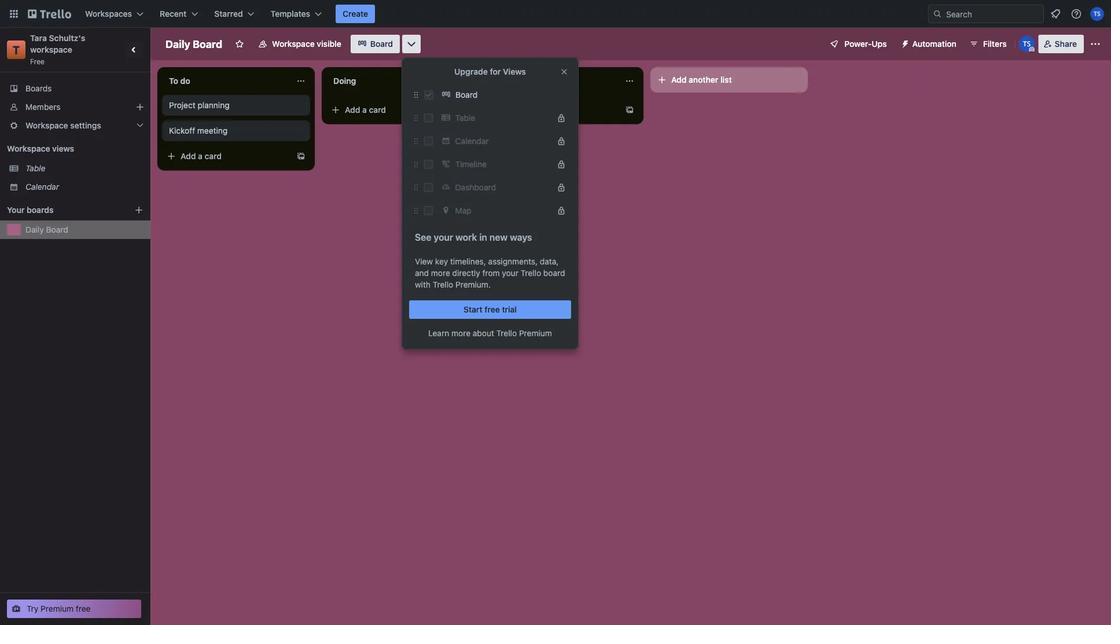 Task type: vqa. For each thing, say whether or not it's contained in the screenshot.
the topmost Daily Board
yes



Task type: describe. For each thing, give the bounding box(es) containing it.
ups
[[872, 39, 887, 49]]

workspace visible button
[[251, 35, 348, 53]]

in
[[480, 232, 487, 243]]

learn more about trello premium link
[[429, 328, 552, 339]]

recent button
[[153, 5, 205, 23]]

add for to do
[[181, 151, 196, 161]]

your inside the view key timelines, assignments, data, and more directly from your trello board with trello premium.
[[502, 268, 519, 278]]

view
[[415, 257, 433, 266]]

your boards with 1 items element
[[7, 203, 117, 217]]

free inside try premium free button
[[76, 604, 91, 614]]

done
[[498, 76, 518, 86]]

power-
[[845, 39, 872, 49]]

do
[[180, 76, 190, 86]]

templates button
[[264, 5, 329, 23]]

starred button
[[207, 5, 262, 23]]

card for to do
[[205, 151, 222, 161]]

tara schultz's workspace link
[[30, 33, 87, 54]]

a for to do
[[198, 151, 203, 161]]

0 horizontal spatial table
[[25, 164, 45, 173]]

views
[[503, 67, 526, 76]]

board left customize views icon on the left top of page
[[370, 39, 393, 49]]

add another list button
[[651, 67, 808, 93]]

try
[[27, 604, 38, 614]]

board down "your boards with 1 items" element
[[46, 225, 68, 234]]

create from template… image for doing
[[461, 105, 470, 115]]

work
[[456, 232, 477, 243]]

see your work in new ways
[[415, 232, 532, 243]]

workspace settings
[[25, 121, 101, 130]]

this member is an admin of this board. image
[[1030, 47, 1035, 52]]

new
[[490, 232, 508, 243]]

create from template… image for to do
[[296, 152, 306, 161]]

power-ups
[[845, 39, 887, 49]]

sm image
[[897, 35, 913, 51]]

workspaces
[[85, 9, 132, 19]]

map
[[455, 206, 472, 215]]

project
[[169, 100, 196, 110]]

see
[[415, 232, 432, 243]]

workspace for workspace settings
[[25, 121, 68, 130]]

add board image
[[134, 206, 144, 215]]

1 vertical spatial daily board
[[25, 225, 68, 234]]

timelines,
[[450, 257, 486, 266]]

daily board link
[[25, 224, 144, 236]]

kickoff meeting link
[[169, 125, 303, 137]]

to
[[169, 76, 178, 86]]

To do text field
[[162, 72, 290, 90]]

0 horizontal spatial trello
[[433, 280, 454, 290]]

members link
[[0, 98, 151, 116]]

filters button
[[966, 35, 1011, 53]]

0 vertical spatial board link
[[351, 35, 400, 53]]

try premium free button
[[7, 600, 141, 618]]

automation button
[[897, 35, 964, 53]]

Doing text field
[[327, 72, 454, 90]]

calendar link
[[25, 181, 144, 193]]

1 vertical spatial daily
[[25, 225, 44, 234]]

dashboard
[[455, 183, 496, 192]]

recent
[[160, 9, 187, 19]]

Board name text field
[[160, 35, 228, 53]]

for
[[490, 67, 501, 76]]

try premium free
[[27, 604, 91, 614]]

1 horizontal spatial more
[[452, 329, 471, 338]]

timeline
[[455, 160, 487, 169]]

planning
[[198, 100, 230, 110]]

daily board inside text box
[[166, 38, 222, 50]]

workspace visible
[[272, 39, 341, 49]]

workspace views
[[7, 144, 74, 153]]

customize views image
[[406, 38, 417, 50]]

workspace for workspace visible
[[272, 39, 315, 49]]

power-ups button
[[822, 35, 894, 53]]

create
[[343, 9, 368, 19]]

upgrade for views
[[455, 67, 526, 76]]

templates
[[271, 9, 310, 19]]

tara schultz (taraschultz7) image
[[1019, 36, 1036, 52]]

Done text field
[[491, 72, 618, 90]]

learn more about trello premium
[[429, 329, 552, 338]]

add a card for doing
[[345, 105, 386, 115]]

0 vertical spatial trello
[[521, 268, 541, 278]]

about
[[473, 329, 494, 338]]

share
[[1055, 39, 1078, 49]]

to do
[[169, 76, 190, 86]]

add a card button for doing
[[327, 101, 456, 119]]

premium.
[[456, 280, 491, 290]]

board down upgrade
[[456, 90, 478, 100]]

project planning link
[[169, 100, 303, 111]]

workspace
[[30, 45, 72, 54]]

workspaces button
[[78, 5, 151, 23]]

add a card for to do
[[181, 151, 222, 161]]

start free trial link
[[409, 301, 571, 319]]

from
[[483, 268, 500, 278]]

1 vertical spatial calendar
[[25, 182, 59, 192]]

free
[[30, 57, 45, 65]]

1 horizontal spatial table
[[455, 113, 475, 123]]

0 notifications image
[[1049, 7, 1063, 21]]

views
[[52, 144, 74, 153]]

search image
[[933, 9, 943, 19]]

tara
[[30, 33, 47, 43]]

trello inside learn more about trello premium link
[[497, 329, 517, 338]]



Task type: locate. For each thing, give the bounding box(es) containing it.
workspace left 'views'
[[7, 144, 50, 153]]

0 vertical spatial card
[[369, 105, 386, 115]]

more inside the view key timelines, assignments, data, and more directly from your trello board with trello premium.
[[431, 268, 450, 278]]

meeting
[[197, 126, 228, 135]]

your
[[7, 205, 25, 215]]

free inside start free trial link
[[485, 305, 500, 314]]

0 vertical spatial table
[[455, 113, 475, 123]]

2 vertical spatial trello
[[497, 329, 517, 338]]

1 horizontal spatial premium
[[519, 329, 552, 338]]

1 horizontal spatial add a card button
[[327, 101, 456, 119]]

a down kickoff meeting
[[198, 151, 203, 161]]

Search field
[[943, 5, 1044, 23]]

board
[[544, 268, 565, 278]]

1 vertical spatial add
[[345, 105, 360, 115]]

1 vertical spatial a
[[198, 151, 203, 161]]

t
[[13, 43, 20, 56]]

boards
[[27, 205, 54, 215]]

1 horizontal spatial daily
[[166, 38, 190, 50]]

0 horizontal spatial free
[[76, 604, 91, 614]]

0 horizontal spatial more
[[431, 268, 450, 278]]

key
[[435, 257, 448, 266]]

0 vertical spatial free
[[485, 305, 500, 314]]

1 vertical spatial card
[[205, 151, 222, 161]]

1 horizontal spatial add a card
[[345, 105, 386, 115]]

0 vertical spatial create from template… image
[[461, 105, 470, 115]]

0 vertical spatial more
[[431, 268, 450, 278]]

daily board
[[166, 38, 222, 50], [25, 225, 68, 234]]

table up timeline
[[455, 113, 475, 123]]

share button
[[1039, 35, 1084, 53]]

0 horizontal spatial add
[[181, 151, 196, 161]]

1 vertical spatial board link
[[438, 86, 571, 104]]

another
[[689, 75, 719, 85]]

1 vertical spatial trello
[[433, 280, 454, 290]]

directly
[[453, 268, 480, 278]]

your boards
[[7, 205, 54, 215]]

add another list
[[672, 75, 732, 85]]

board inside text box
[[193, 38, 222, 50]]

visible
[[317, 39, 341, 49]]

add down kickoff
[[181, 151, 196, 161]]

add left another
[[672, 75, 687, 85]]

show menu image
[[1090, 38, 1102, 50]]

workspace settings button
[[0, 116, 151, 135]]

0 vertical spatial calendar
[[455, 136, 489, 146]]

primary element
[[0, 0, 1112, 28]]

settings
[[70, 121, 101, 130]]

add a card button for to do
[[162, 147, 292, 166]]

more
[[431, 268, 450, 278], [452, 329, 471, 338]]

0 vertical spatial add a card button
[[327, 101, 456, 119]]

0 horizontal spatial board link
[[351, 35, 400, 53]]

your right the 'see' at the top left of the page
[[434, 232, 454, 243]]

1 vertical spatial workspace
[[25, 121, 68, 130]]

t link
[[7, 41, 25, 59]]

premium
[[519, 329, 552, 338], [41, 604, 74, 614]]

boards
[[25, 84, 52, 93]]

back to home image
[[28, 5, 71, 23]]

ways
[[510, 232, 532, 243]]

table link
[[25, 163, 144, 174]]

start free trial
[[464, 305, 517, 314]]

0 horizontal spatial add a card
[[181, 151, 222, 161]]

a
[[363, 105, 367, 115], [198, 151, 203, 161]]

daily
[[166, 38, 190, 50], [25, 225, 44, 234]]

1 vertical spatial premium
[[41, 604, 74, 614]]

daily down recent dropdown button
[[166, 38, 190, 50]]

0 horizontal spatial calendar
[[25, 182, 59, 192]]

members
[[25, 102, 60, 112]]

project planning
[[169, 100, 230, 110]]

workspace down templates popup button
[[272, 39, 315, 49]]

workspace down members
[[25, 121, 68, 130]]

start
[[464, 305, 483, 314]]

2 vertical spatial workspace
[[7, 144, 50, 153]]

1 vertical spatial add a card
[[181, 151, 222, 161]]

daily board down boards
[[25, 225, 68, 234]]

1 horizontal spatial daily board
[[166, 38, 222, 50]]

tara schultz's workspace free
[[30, 33, 87, 65]]

filters
[[984, 39, 1007, 49]]

0 vertical spatial your
[[434, 232, 454, 243]]

tara schultz (taraschultz7) image
[[1091, 7, 1105, 21]]

add a card button down kickoff meeting link
[[162, 147, 292, 166]]

trello
[[521, 268, 541, 278], [433, 280, 454, 290], [497, 329, 517, 338]]

schultz's
[[49, 33, 85, 43]]

add a card button down 'doing' text box
[[327, 101, 456, 119]]

2 horizontal spatial trello
[[521, 268, 541, 278]]

0 horizontal spatial a
[[198, 151, 203, 161]]

learn
[[429, 329, 449, 338]]

automation
[[913, 39, 957, 49]]

add inside button
[[672, 75, 687, 85]]

a for doing
[[363, 105, 367, 115]]

assignments,
[[488, 257, 538, 266]]

0 horizontal spatial premium
[[41, 604, 74, 614]]

doing
[[334, 76, 356, 86]]

close popover image
[[560, 67, 569, 76]]

board link down for
[[438, 86, 571, 104]]

workspace inside dropdown button
[[25, 121, 68, 130]]

1 vertical spatial more
[[452, 329, 471, 338]]

board
[[193, 38, 222, 50], [370, 39, 393, 49], [456, 90, 478, 100], [46, 225, 68, 234]]

with
[[415, 280, 431, 290]]

add down "doing"
[[345, 105, 360, 115]]

0 vertical spatial daily
[[166, 38, 190, 50]]

2 vertical spatial add
[[181, 151, 196, 161]]

and
[[415, 268, 429, 278]]

star or unstar board image
[[235, 39, 244, 49]]

2 horizontal spatial add
[[672, 75, 687, 85]]

trello down "assignments,"
[[521, 268, 541, 278]]

daily inside text box
[[166, 38, 190, 50]]

data,
[[540, 257, 559, 266]]

create from template… image
[[625, 105, 635, 115]]

kickoff meeting
[[169, 126, 228, 135]]

1 horizontal spatial trello
[[497, 329, 517, 338]]

board link down create button
[[351, 35, 400, 53]]

1 vertical spatial add a card button
[[162, 147, 292, 166]]

your down "assignments,"
[[502, 268, 519, 278]]

card
[[369, 105, 386, 115], [205, 151, 222, 161]]

boards link
[[0, 79, 151, 98]]

1 horizontal spatial card
[[369, 105, 386, 115]]

1 vertical spatial table
[[25, 164, 45, 173]]

board left star or unstar board image
[[193, 38, 222, 50]]

kickoff
[[169, 126, 195, 135]]

trello right the with
[[433, 280, 454, 290]]

1 horizontal spatial your
[[502, 268, 519, 278]]

1 vertical spatial free
[[76, 604, 91, 614]]

0 horizontal spatial add a card button
[[162, 147, 292, 166]]

0 vertical spatial add a card
[[345, 105, 386, 115]]

create from template… image
[[461, 105, 470, 115], [296, 152, 306, 161]]

0 vertical spatial daily board
[[166, 38, 222, 50]]

trial
[[502, 305, 517, 314]]

daily down your boards
[[25, 225, 44, 234]]

1 horizontal spatial a
[[363, 105, 367, 115]]

0 vertical spatial workspace
[[272, 39, 315, 49]]

premium right the try
[[41, 604, 74, 614]]

1 vertical spatial your
[[502, 268, 519, 278]]

1 horizontal spatial board link
[[438, 86, 571, 104]]

more right learn
[[452, 329, 471, 338]]

open information menu image
[[1071, 8, 1083, 20]]

0 horizontal spatial card
[[205, 151, 222, 161]]

premium down start free trial link
[[519, 329, 552, 338]]

table
[[455, 113, 475, 123], [25, 164, 45, 173]]

more down key
[[431, 268, 450, 278]]

add for doing
[[345, 105, 360, 115]]

card for doing
[[369, 105, 386, 115]]

add a card
[[345, 105, 386, 115], [181, 151, 222, 161]]

free
[[485, 305, 500, 314], [76, 604, 91, 614]]

add a card down "doing"
[[345, 105, 386, 115]]

add
[[672, 75, 687, 85], [345, 105, 360, 115], [181, 151, 196, 161]]

a down 'doing' text box
[[363, 105, 367, 115]]

calendar up boards
[[25, 182, 59, 192]]

daily board down recent dropdown button
[[166, 38, 222, 50]]

workspace navigation collapse icon image
[[126, 42, 142, 58]]

1 horizontal spatial add
[[345, 105, 360, 115]]

workspace inside button
[[272, 39, 315, 49]]

trello right about
[[497, 329, 517, 338]]

free right the try
[[76, 604, 91, 614]]

free left trial
[[485, 305, 500, 314]]

card down 'doing' text box
[[369, 105, 386, 115]]

1 horizontal spatial calendar
[[455, 136, 489, 146]]

0 horizontal spatial create from template… image
[[296, 152, 306, 161]]

0 horizontal spatial your
[[434, 232, 454, 243]]

premium inside button
[[41, 604, 74, 614]]

upgrade
[[455, 67, 488, 76]]

add a card down kickoff meeting
[[181, 151, 222, 161]]

view key timelines, assignments, data, and more directly from your trello board with trello premium.
[[415, 257, 565, 290]]

card down meeting
[[205, 151, 222, 161]]

1 vertical spatial create from template… image
[[296, 152, 306, 161]]

calendar up timeline
[[455, 136, 489, 146]]

create button
[[336, 5, 375, 23]]

workspace for workspace views
[[7, 144, 50, 153]]

0 vertical spatial premium
[[519, 329, 552, 338]]

0 vertical spatial add
[[672, 75, 687, 85]]

starred
[[214, 9, 243, 19]]

0 horizontal spatial daily board
[[25, 225, 68, 234]]

table down workspace views
[[25, 164, 45, 173]]

0 horizontal spatial daily
[[25, 225, 44, 234]]

1 horizontal spatial free
[[485, 305, 500, 314]]

your
[[434, 232, 454, 243], [502, 268, 519, 278]]

1 horizontal spatial create from template… image
[[461, 105, 470, 115]]

0 vertical spatial a
[[363, 105, 367, 115]]

list
[[721, 75, 732, 85]]



